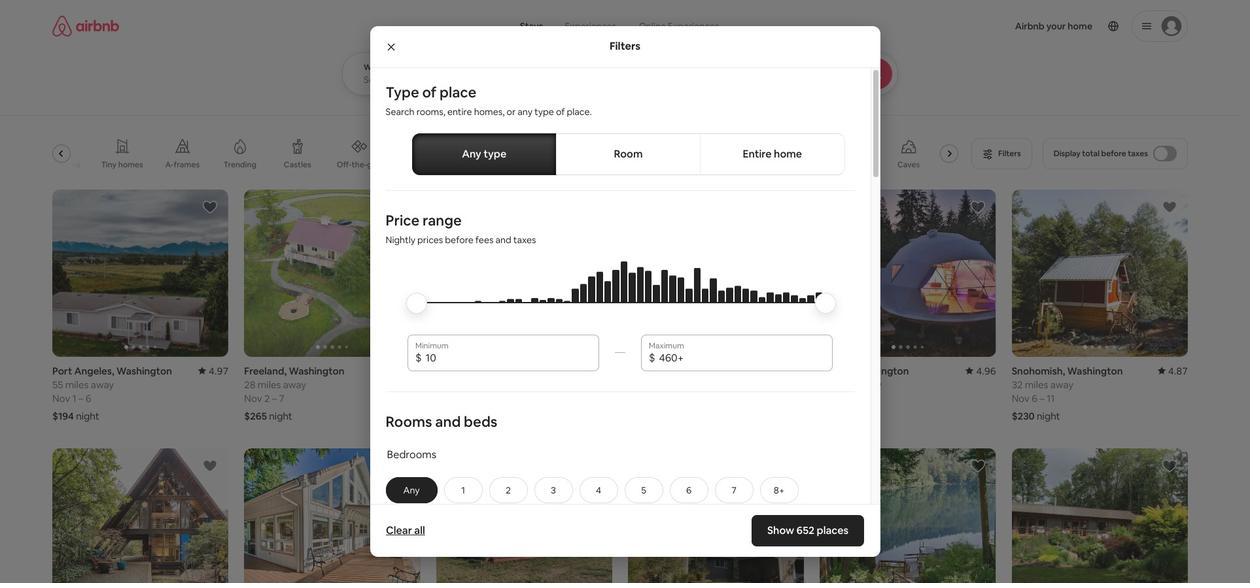 Task type: describe. For each thing, give the bounding box(es) containing it.
snohomish,
[[1012, 365, 1065, 377]]

2 inside 2 button
[[506, 485, 511, 496]]

6 inside port angeles, washington 55 miles away nov 1 – 6 $194 night
[[86, 392, 91, 405]]

$194
[[52, 410, 74, 423]]

total
[[1082, 149, 1100, 159]]

– inside port angeles, washington 55 miles away nov 1 – 6 $194 night
[[79, 392, 83, 405]]

online experiences
[[639, 20, 719, 32]]

6 inside 6 button
[[686, 485, 692, 496]]

6 button
[[670, 477, 708, 504]]

5.0 out of 5 average rating image for woodinville, washington 13 miles away nov 3 – 8 $285 night
[[588, 365, 612, 377]]

night inside port angeles, washington 55 miles away nov 1 – 6 $194 night
[[76, 410, 99, 423]]

$285
[[436, 410, 459, 423]]

freeland,
[[244, 365, 287, 377]]

national parks
[[27, 159, 80, 170]]

clear
[[386, 524, 412, 538]]

tab list inside filters "dialog"
[[412, 133, 845, 175]]

nov inside port angeles, washington 55 miles away nov 1 – 6 $194 night
[[52, 392, 70, 405]]

before inside price range nightly prices before fees and taxes
[[445, 234, 473, 246]]

nov for 28 miles away
[[244, 392, 262, 405]]

8+ button
[[760, 477, 798, 504]]

$265
[[244, 410, 267, 423]]

type
[[386, 83, 419, 101]]

6 inside hoodsport, washington 43 miles away nov 1 – 6
[[661, 392, 667, 405]]

lakefront
[[833, 160, 869, 170]]

away for freeland, washington
[[283, 379, 306, 391]]

online
[[639, 20, 666, 32]]

away for sultan, washington
[[859, 379, 882, 391]]

2 button
[[489, 477, 528, 504]]

grid
[[367, 159, 382, 170]]

washington for woodinville, washington
[[495, 365, 550, 377]]

entire
[[743, 147, 772, 161]]

7 inside button
[[732, 485, 737, 496]]

4.87
[[1168, 365, 1188, 377]]

Where field
[[364, 74, 535, 86]]

experiences inside button
[[565, 20, 616, 32]]

1 4.97 from the left
[[209, 365, 229, 377]]

fees
[[475, 234, 494, 246]]

washington for sultan, washington
[[853, 365, 909, 377]]

places
[[817, 524, 849, 538]]

away for woodinville, washington
[[473, 379, 497, 391]]

miles inside port angeles, washington 55 miles away nov 1 – 6 $194 night
[[65, 379, 89, 391]]

4.87 out of 5 average rating image
[[1158, 365, 1188, 377]]

13
[[436, 379, 446, 391]]

1 button
[[444, 477, 483, 504]]

7 button
[[715, 477, 753, 504]]

a-
[[165, 160, 174, 170]]

3 inside button
[[551, 485, 556, 496]]

1 vertical spatial and
[[435, 413, 461, 431]]

8+
[[774, 485, 785, 496]]

washington inside hoodsport, washington 43 miles away nov 1 – 6
[[683, 365, 739, 377]]

price
[[386, 211, 420, 230]]

30
[[860, 392, 872, 405]]

show 652 places link
[[752, 516, 865, 547]]

port
[[52, 365, 72, 377]]

experiences button
[[554, 13, 627, 39]]

angeles,
[[74, 365, 114, 377]]

frames
[[174, 160, 200, 170]]

a-frames
[[165, 160, 200, 170]]

woodinville, washington 13 miles away nov 3 – 8 $285 night
[[436, 365, 550, 423]]

woodinville,
[[436, 365, 493, 377]]

8
[[471, 392, 477, 405]]

night for $265
[[269, 410, 292, 423]]

34
[[820, 379, 831, 391]]

amazing pools
[[403, 160, 458, 170]]

4 button
[[579, 477, 618, 504]]

snohomish, washington 32 miles away nov 6 – 11 $230 night
[[1012, 365, 1123, 423]]

652
[[797, 524, 815, 538]]

taxes inside price range nightly prices before fees and taxes
[[513, 234, 536, 246]]

tiny
[[101, 160, 117, 170]]

entire home
[[743, 147, 802, 161]]

filters dialog
[[370, 26, 880, 584]]

washington for freeland, washington
[[289, 365, 344, 377]]

any for any type
[[462, 147, 481, 161]]

3 button
[[534, 477, 573, 504]]

5 button
[[624, 477, 663, 504]]

rooms,
[[417, 106, 445, 118]]

bedrooms
[[387, 448, 436, 462]]

entire home button
[[700, 133, 845, 175]]

– inside hoodsport, washington 43 miles away nov 1 – 6
[[654, 392, 659, 405]]

55
[[52, 379, 63, 391]]

caves
[[898, 160, 920, 170]]

prices
[[417, 234, 443, 246]]

rooms and beds
[[386, 413, 497, 431]]

add to wishlist: freeland, washington image
[[394, 200, 410, 215]]

11
[[1047, 392, 1055, 405]]

group containing national parks
[[27, 128, 964, 179]]

any type
[[462, 147, 506, 161]]

4.96 out of 5 average rating image
[[966, 365, 996, 377]]

any for any
[[403, 485, 420, 496]]

online experiences link
[[627, 13, 731, 39]]

where
[[364, 62, 388, 73]]

miles inside hoodsport, washington 43 miles away nov 1 – 6
[[641, 379, 665, 391]]

clear all button
[[379, 518, 431, 544]]

5.0 out of 5 average rating image for freeland, washington 28 miles away nov 2 – 7 $265 night
[[396, 365, 420, 377]]

new
[[728, 160, 744, 170]]

25
[[840, 392, 851, 405]]

night for $230
[[1037, 410, 1060, 423]]

5.0 for woodinville, washington 13 miles away nov 3 – 8 $285 night
[[598, 365, 612, 377]]

luxe
[[785, 160, 802, 170]]

stays
[[520, 20, 543, 32]]

– for snohomish, washington
[[1040, 392, 1045, 405]]

port angeles, washington 55 miles away nov 1 – 6 $194 night
[[52, 365, 172, 423]]

8+ element
[[774, 485, 785, 496]]

1 vertical spatial of
[[556, 106, 565, 118]]

room
[[614, 147, 643, 161]]

night for $285
[[461, 410, 484, 423]]

show
[[768, 524, 794, 538]]

place
[[440, 83, 477, 101]]

or
[[507, 106, 516, 118]]

filters
[[610, 40, 641, 53]]

1 inside hoodsport, washington 43 miles away nov 1 – 6
[[648, 392, 652, 405]]

home
[[774, 147, 802, 161]]

miles for freeland, washington
[[258, 379, 281, 391]]

display total before taxes
[[1054, 149, 1148, 159]]

2 inside freeland, washington 28 miles away nov 2 – 7 $265 night
[[264, 392, 270, 405]]

– for sultan, washington
[[853, 392, 858, 405]]

4
[[596, 485, 601, 496]]

most stays cost more than $115 per night. image
[[418, 262, 822, 340]]



Task type: locate. For each thing, give the bounding box(es) containing it.
1 horizontal spatial 5.0 out of 5 average rating image
[[588, 365, 612, 377]]

1 vertical spatial taxes
[[513, 234, 536, 246]]

beds
[[464, 413, 497, 431]]

before left the fees
[[445, 234, 473, 246]]

4.97 out of 5 average rating image
[[198, 365, 229, 377], [774, 365, 804, 377]]

6 miles from the left
[[1025, 379, 1048, 391]]

1 horizontal spatial before
[[1101, 149, 1126, 159]]

countryside
[[478, 160, 524, 170]]

– left 8
[[464, 392, 469, 405]]

0 vertical spatial of
[[422, 83, 437, 101]]

miles for woodinville, washington
[[448, 379, 471, 391]]

1 horizontal spatial 5.0
[[598, 365, 612, 377]]

profile element
[[751, 0, 1188, 52]]

taxes inside button
[[1128, 149, 1148, 159]]

washington inside sultan, washington 34 miles away dec 25 – 30
[[853, 365, 909, 377]]

7 right 6 button
[[732, 485, 737, 496]]

nov for 13 miles away
[[436, 392, 454, 405]]

away for snohomish, washington
[[1051, 379, 1074, 391]]

sultan,
[[820, 365, 851, 377]]

nov
[[52, 392, 70, 405], [244, 392, 262, 405], [628, 392, 646, 405], [436, 392, 454, 405], [1012, 392, 1030, 405]]

add to wishlist: brinnon, washington image
[[394, 459, 410, 474]]

2 horizontal spatial 1
[[648, 392, 652, 405]]

5 washington from the left
[[495, 365, 550, 377]]

none search field containing stays
[[342, 0, 934, 96]]

1 horizontal spatial $
[[649, 351, 655, 365]]

2 miles from the left
[[258, 379, 281, 391]]

$ for first the $ "text field" from the left
[[415, 351, 422, 365]]

1 horizontal spatial taxes
[[1128, 149, 1148, 159]]

5.0
[[406, 365, 420, 377], [598, 365, 612, 377]]

6 inside snohomish, washington 32 miles away nov 6 – 11 $230 night
[[1032, 392, 1038, 405]]

range
[[423, 211, 462, 230]]

any type button
[[412, 133, 557, 175]]

rooms
[[386, 413, 432, 431]]

None search field
[[342, 0, 934, 96]]

washington right angeles, at the bottom of the page
[[116, 365, 172, 377]]

miles inside woodinville, washington 13 miles away nov 3 – 8 $285 night
[[448, 379, 471, 391]]

1 horizontal spatial 4.97
[[784, 365, 804, 377]]

1 horizontal spatial experiences
[[668, 20, 719, 32]]

3 nov from the left
[[628, 392, 646, 405]]

1 away from the left
[[91, 379, 114, 391]]

– inside sultan, washington 34 miles away dec 25 – 30
[[853, 392, 858, 405]]

off-the-grid
[[337, 159, 382, 170]]

experiences right online
[[668, 20, 719, 32]]

2 $ from the left
[[649, 351, 655, 365]]

away down angeles, at the bottom of the page
[[91, 379, 114, 391]]

3 away from the left
[[667, 379, 690, 391]]

clear all
[[386, 524, 425, 538]]

add to wishlist: seattle, washington image
[[202, 459, 218, 474]]

5 miles from the left
[[448, 379, 471, 391]]

28
[[244, 379, 256, 391]]

2 5.0 out of 5 average rating image from the left
[[588, 365, 612, 377]]

price range nightly prices before fees and taxes
[[386, 211, 536, 246]]

5 away from the left
[[473, 379, 497, 391]]

the-
[[352, 159, 367, 170]]

5
[[641, 485, 646, 496]]

3 right 2 button
[[551, 485, 556, 496]]

away inside hoodsport, washington 43 miles away nov 1 – 6
[[667, 379, 690, 391]]

3 inside woodinville, washington 13 miles away nov 3 – 8 $285 night
[[456, 392, 462, 405]]

5.0 for freeland, washington 28 miles away nov 2 – 7 $265 night
[[406, 365, 420, 377]]

taxes right the fees
[[513, 234, 536, 246]]

away down hoodsport,
[[667, 379, 690, 391]]

trending
[[224, 160, 256, 170]]

1 5.0 out of 5 average rating image from the left
[[396, 365, 420, 377]]

and left beds
[[435, 413, 461, 431]]

tab list
[[412, 133, 845, 175]]

4 washington from the left
[[853, 365, 909, 377]]

night inside freeland, washington 28 miles away nov 2 – 7 $265 night
[[269, 410, 292, 423]]

stays tab panel
[[342, 52, 934, 96]]

washington right freeland,
[[289, 365, 344, 377]]

nov inside freeland, washington 28 miles away nov 2 – 7 $265 night
[[244, 392, 262, 405]]

tab list containing any type
[[412, 133, 845, 175]]

miles right 55 at the left of page
[[65, 379, 89, 391]]

away up the 11
[[1051, 379, 1074, 391]]

show 652 places
[[768, 524, 849, 538]]

1 down hoodsport,
[[648, 392, 652, 405]]

any right pools on the left of the page
[[462, 147, 481, 161]]

night down 8
[[461, 410, 484, 423]]

any
[[462, 147, 481, 161], [403, 485, 420, 496]]

and inside price range nightly prices before fees and taxes
[[496, 234, 511, 246]]

– right 25
[[853, 392, 858, 405]]

of left place.
[[556, 106, 565, 118]]

– inside woodinville, washington 13 miles away nov 3 – 8 $285 night
[[464, 392, 469, 405]]

add to wishlist: quilcene, washington image
[[1162, 459, 1178, 474]]

4.97 left freeland,
[[209, 365, 229, 377]]

night inside snohomish, washington 32 miles away nov 6 – 11 $230 night
[[1037, 410, 1060, 423]]

1 night from the left
[[76, 410, 99, 423]]

hoodsport, washington 43 miles away nov 1 – 6
[[628, 365, 739, 405]]

1 nov from the left
[[52, 392, 70, 405]]

0 vertical spatial before
[[1101, 149, 1126, 159]]

experiences up filters
[[565, 20, 616, 32]]

– for freeland, washington
[[272, 392, 277, 405]]

of
[[422, 83, 437, 101], [556, 106, 565, 118]]

miles down freeland,
[[258, 379, 281, 391]]

2 night from the left
[[269, 410, 292, 423]]

1 left 2 button
[[461, 485, 465, 496]]

2 experiences from the left
[[668, 20, 719, 32]]

– down freeland,
[[272, 392, 277, 405]]

any
[[518, 106, 532, 118]]

washington right woodinville,
[[495, 365, 550, 377]]

0 horizontal spatial 5.0 out of 5 average rating image
[[396, 365, 420, 377]]

6 down hoodsport,
[[661, 392, 667, 405]]

4 away from the left
[[859, 379, 882, 391]]

$ up rooms
[[415, 351, 422, 365]]

miles inside snohomish, washington 32 miles away nov 6 – 11 $230 night
[[1025, 379, 1048, 391]]

4.97 out of 5 average rating image left freeland,
[[198, 365, 229, 377]]

4 nov from the left
[[436, 392, 454, 405]]

all
[[414, 524, 425, 538]]

nov down 55 at the left of page
[[52, 392, 70, 405]]

1 washington from the left
[[116, 365, 172, 377]]

washington right snohomish, in the right bottom of the page
[[1067, 365, 1123, 377]]

0 horizontal spatial 5.0
[[406, 365, 420, 377]]

0 horizontal spatial $ text field
[[426, 352, 591, 365]]

1 horizontal spatial and
[[496, 234, 511, 246]]

type of place search rooms, entire homes, or any type of place.
[[386, 83, 592, 118]]

2 right 1 button
[[506, 485, 511, 496]]

type inside "type of place search rooms, entire homes, or any type of place."
[[534, 106, 554, 118]]

1 horizontal spatial 2
[[506, 485, 511, 496]]

group
[[27, 128, 964, 179], [52, 190, 229, 357], [244, 190, 420, 357], [436, 190, 612, 357], [628, 190, 804, 357], [820, 190, 996, 357], [1012, 190, 1188, 357], [52, 449, 229, 584], [244, 449, 420, 584], [436, 449, 612, 584], [628, 449, 804, 584], [820, 449, 996, 584], [1012, 449, 1188, 584]]

away up 8
[[473, 379, 497, 391]]

hoodsport,
[[628, 365, 681, 377]]

– down angeles, at the bottom of the page
[[79, 392, 83, 405]]

amazing
[[403, 160, 436, 170]]

away inside woodinville, washington 13 miles away nov 3 – 8 $285 night
[[473, 379, 497, 391]]

2 4.97 from the left
[[784, 365, 804, 377]]

1 horizontal spatial $ text field
[[659, 352, 825, 365]]

add to wishlist: enumclaw, washington image
[[970, 459, 986, 474]]

1 horizontal spatial of
[[556, 106, 565, 118]]

experiences
[[565, 20, 616, 32], [668, 20, 719, 32]]

3 – from the left
[[654, 392, 659, 405]]

nov down 13
[[436, 392, 454, 405]]

6
[[86, 392, 91, 405], [661, 392, 667, 405], [1032, 392, 1038, 405], [686, 485, 692, 496]]

1 miles from the left
[[65, 379, 89, 391]]

0 horizontal spatial 4.97
[[209, 365, 229, 377]]

0 horizontal spatial 1
[[72, 392, 76, 405]]

4 miles from the left
[[833, 379, 857, 391]]

6 away from the left
[[1051, 379, 1074, 391]]

night right $265
[[269, 410, 292, 423]]

what can we help you find? tab list
[[510, 13, 627, 39]]

room button
[[556, 133, 701, 175]]

1 vertical spatial 3
[[551, 485, 556, 496]]

4 – from the left
[[853, 392, 858, 405]]

away inside sultan, washington 34 miles away dec 25 – 30
[[859, 379, 882, 391]]

add to wishlist: sultan, washington image
[[970, 200, 986, 215]]

3 miles from the left
[[641, 379, 665, 391]]

washington inside woodinville, washington 13 miles away nov 3 – 8 $285 night
[[495, 365, 550, 377]]

0 horizontal spatial type
[[484, 147, 506, 161]]

1 vertical spatial type
[[484, 147, 506, 161]]

0 vertical spatial and
[[496, 234, 511, 246]]

washington up 30
[[853, 365, 909, 377]]

1 horizontal spatial 3
[[551, 485, 556, 496]]

1 $ from the left
[[415, 351, 422, 365]]

2 $ text field from the left
[[659, 352, 825, 365]]

3 night from the left
[[461, 410, 484, 423]]

before right total in the right top of the page
[[1101, 149, 1126, 159]]

6 right 5 button
[[686, 485, 692, 496]]

miles down hoodsport,
[[641, 379, 665, 391]]

entire
[[447, 106, 472, 118]]

washington for snohomish, washington
[[1067, 365, 1123, 377]]

$ text field up woodinville, washington 13 miles away nov 3 – 8 $285 night
[[426, 352, 591, 365]]

6 – from the left
[[1040, 392, 1045, 405]]

6 down angeles, at the bottom of the page
[[86, 392, 91, 405]]

1 vertical spatial any
[[403, 485, 420, 496]]

$
[[415, 351, 422, 365], [649, 351, 655, 365]]

1 horizontal spatial 7
[[732, 485, 737, 496]]

nov inside snohomish, washington 32 miles away nov 6 – 11 $230 night
[[1012, 392, 1030, 405]]

night inside woodinville, washington 13 miles away nov 3 – 8 $285 night
[[461, 410, 484, 423]]

away inside snohomish, washington 32 miles away nov 6 – 11 $230 night
[[1051, 379, 1074, 391]]

0 horizontal spatial $
[[415, 351, 422, 365]]

4.96
[[976, 365, 996, 377]]

4 night from the left
[[1037, 410, 1060, 423]]

any element
[[399, 485, 424, 496]]

0 horizontal spatial 7
[[279, 392, 284, 405]]

6 left the 11
[[1032, 392, 1038, 405]]

freeland, washington 28 miles away nov 2 – 7 $265 night
[[244, 365, 344, 423]]

4.97 left "sultan,"
[[784, 365, 804, 377]]

2 washington from the left
[[289, 365, 344, 377]]

miles for sultan, washington
[[833, 379, 857, 391]]

night right $194
[[76, 410, 99, 423]]

type right any
[[534, 106, 554, 118]]

1 5.0 from the left
[[406, 365, 420, 377]]

– down hoodsport,
[[654, 392, 659, 405]]

off-
[[337, 159, 352, 170]]

2 4.97 out of 5 average rating image from the left
[[774, 365, 804, 377]]

– inside freeland, washington 28 miles away nov 2 – 7 $265 night
[[272, 392, 277, 405]]

4.97 out of 5 average rating image left "sultan,"
[[774, 365, 804, 377]]

away up 30
[[859, 379, 882, 391]]

1 horizontal spatial any
[[462, 147, 481, 161]]

miles
[[65, 379, 89, 391], [258, 379, 281, 391], [641, 379, 665, 391], [833, 379, 857, 391], [448, 379, 471, 391], [1025, 379, 1048, 391]]

nightly
[[386, 234, 415, 246]]

and
[[496, 234, 511, 246], [435, 413, 461, 431]]

0 vertical spatial 3
[[456, 392, 462, 405]]

5 nov from the left
[[1012, 392, 1030, 405]]

away inside port angeles, washington 55 miles away nov 1 – 6 $194 night
[[91, 379, 114, 391]]

1 – from the left
[[79, 392, 83, 405]]

5.0 out of 5 average rating image left hoodsport,
[[588, 365, 612, 377]]

– for woodinville, washington
[[464, 392, 469, 405]]

7 inside freeland, washington 28 miles away nov 2 – 7 $265 night
[[279, 392, 284, 405]]

add to wishlist: port angeles, washington image
[[202, 200, 218, 215]]

6 washington from the left
[[1067, 365, 1123, 377]]

nov down 28
[[244, 392, 262, 405]]

1 inside port angeles, washington 55 miles away nov 1 – 6 $194 night
[[72, 392, 76, 405]]

miles down snohomish, in the right bottom of the page
[[1025, 379, 1048, 391]]

0 vertical spatial 2
[[264, 392, 270, 405]]

1 inside button
[[461, 485, 465, 496]]

nov inside woodinville, washington 13 miles away nov 3 – 8 $285 night
[[436, 392, 454, 405]]

taxes
[[1128, 149, 1148, 159], [513, 234, 536, 246]]

miles down woodinville,
[[448, 379, 471, 391]]

of up the rooms,
[[422, 83, 437, 101]]

search
[[386, 106, 415, 118]]

5.0 left hoodsport,
[[598, 365, 612, 377]]

nov inside hoodsport, washington 43 miles away nov 1 – 6
[[628, 392, 646, 405]]

5 – from the left
[[464, 392, 469, 405]]

national
[[27, 159, 58, 170]]

0 horizontal spatial 3
[[456, 392, 462, 405]]

before inside button
[[1101, 149, 1126, 159]]

2 nov from the left
[[244, 392, 262, 405]]

0 horizontal spatial and
[[435, 413, 461, 431]]

$ text field
[[426, 352, 591, 365], [659, 352, 825, 365]]

dec
[[820, 392, 838, 405]]

add to wishlist: snohomish, washington image
[[1162, 200, 1178, 215]]

0 horizontal spatial any
[[403, 485, 420, 496]]

pools
[[437, 160, 458, 170]]

1 up $194
[[72, 392, 76, 405]]

play
[[556, 160, 571, 170]]

miles inside freeland, washington 28 miles away nov 2 – 7 $265 night
[[258, 379, 281, 391]]

1 vertical spatial 7
[[732, 485, 737, 496]]

0 vertical spatial taxes
[[1128, 149, 1148, 159]]

0 horizontal spatial taxes
[[513, 234, 536, 246]]

–
[[79, 392, 83, 405], [272, 392, 277, 405], [654, 392, 659, 405], [853, 392, 858, 405], [464, 392, 469, 405], [1040, 392, 1045, 405]]

$ text field up hoodsport, washington 43 miles away nov 1 – 6 at the right bottom
[[659, 352, 825, 365]]

2 up $265
[[264, 392, 270, 405]]

1
[[72, 392, 76, 405], [648, 392, 652, 405], [461, 485, 465, 496]]

place.
[[567, 106, 592, 118]]

– left the 11
[[1040, 392, 1045, 405]]

5.0 out of 5 average rating image
[[396, 365, 420, 377], [588, 365, 612, 377]]

homes
[[118, 160, 143, 170]]

1 vertical spatial before
[[445, 234, 473, 246]]

1 horizontal spatial type
[[534, 106, 554, 118]]

homes,
[[474, 106, 505, 118]]

parks
[[60, 159, 80, 170]]

$230
[[1012, 410, 1035, 423]]

nov for 32 miles away
[[1012, 392, 1030, 405]]

– inside snohomish, washington 32 miles away nov 6 – 11 $230 night
[[1040, 392, 1045, 405]]

5.0 out of 5 average rating image up rooms
[[396, 365, 420, 377]]

night
[[76, 410, 99, 423], [269, 410, 292, 423], [461, 410, 484, 423], [1037, 410, 1060, 423]]

1 $ text field from the left
[[426, 352, 591, 365]]

before
[[1101, 149, 1126, 159], [445, 234, 473, 246]]

3
[[456, 392, 462, 405], [551, 485, 556, 496]]

away down freeland,
[[283, 379, 306, 391]]

2 away from the left
[[283, 379, 306, 391]]

night down the 11
[[1037, 410, 1060, 423]]

display total before taxes button
[[1043, 138, 1188, 169]]

away
[[91, 379, 114, 391], [283, 379, 306, 391], [667, 379, 690, 391], [859, 379, 882, 391], [473, 379, 497, 391], [1051, 379, 1074, 391]]

7 down freeland,
[[279, 392, 284, 405]]

3 left 8
[[456, 392, 462, 405]]

and right the fees
[[496, 234, 511, 246]]

$ for first the $ "text field" from right
[[649, 351, 655, 365]]

2 – from the left
[[272, 392, 277, 405]]

0 vertical spatial 7
[[279, 392, 284, 405]]

miles up 25
[[833, 379, 857, 391]]

1 experiences from the left
[[565, 20, 616, 32]]

display
[[1054, 149, 1081, 159]]

1 4.97 out of 5 average rating image from the left
[[198, 365, 229, 377]]

any button
[[386, 477, 437, 504]]

2 5.0 from the left
[[598, 365, 612, 377]]

5.0 up rooms
[[406, 365, 420, 377]]

1 horizontal spatial 1
[[461, 485, 465, 496]]

3 washington from the left
[[683, 365, 739, 377]]

washington inside port angeles, washington 55 miles away nov 1 – 6 $194 night
[[116, 365, 172, 377]]

nov down 32
[[1012, 392, 1030, 405]]

taxes right total in the right top of the page
[[1128, 149, 1148, 159]]

miles inside sultan, washington 34 miles away dec 25 – 30
[[833, 379, 857, 391]]

32
[[1012, 379, 1023, 391]]

miles for snohomish, washington
[[1025, 379, 1048, 391]]

washington right hoodsport,
[[683, 365, 739, 377]]

tiny homes
[[101, 160, 143, 170]]

0 vertical spatial any
[[462, 147, 481, 161]]

washington inside snohomish, washington 32 miles away nov 6 – 11 $230 night
[[1067, 365, 1123, 377]]

$ up hoodsport,
[[649, 351, 655, 365]]

0 vertical spatial type
[[534, 106, 554, 118]]

1 vertical spatial 2
[[506, 485, 511, 496]]

any down 'add to wishlist: brinnon, washington' icon
[[403, 485, 420, 496]]

away inside freeland, washington 28 miles away nov 2 – 7 $265 night
[[283, 379, 306, 391]]

0 horizontal spatial before
[[445, 234, 473, 246]]

nov down the 43
[[628, 392, 646, 405]]

0 horizontal spatial experiences
[[565, 20, 616, 32]]

washington inside freeland, washington 28 miles away nov 2 – 7 $265 night
[[289, 365, 344, 377]]

type down homes,
[[484, 147, 506, 161]]

0 horizontal spatial 4.97 out of 5 average rating image
[[198, 365, 229, 377]]

0 horizontal spatial of
[[422, 83, 437, 101]]

domes
[[608, 160, 634, 170]]

castles
[[284, 160, 311, 170]]

0 horizontal spatial 2
[[264, 392, 270, 405]]

7
[[279, 392, 284, 405], [732, 485, 737, 496]]

sultan, washington 34 miles away dec 25 – 30
[[820, 365, 909, 405]]

stays button
[[510, 13, 554, 39]]

1 horizontal spatial 4.97 out of 5 average rating image
[[774, 365, 804, 377]]

type inside button
[[484, 147, 506, 161]]



Task type: vqa. For each thing, say whether or not it's contained in the screenshot.
bottom 'step-'
no



